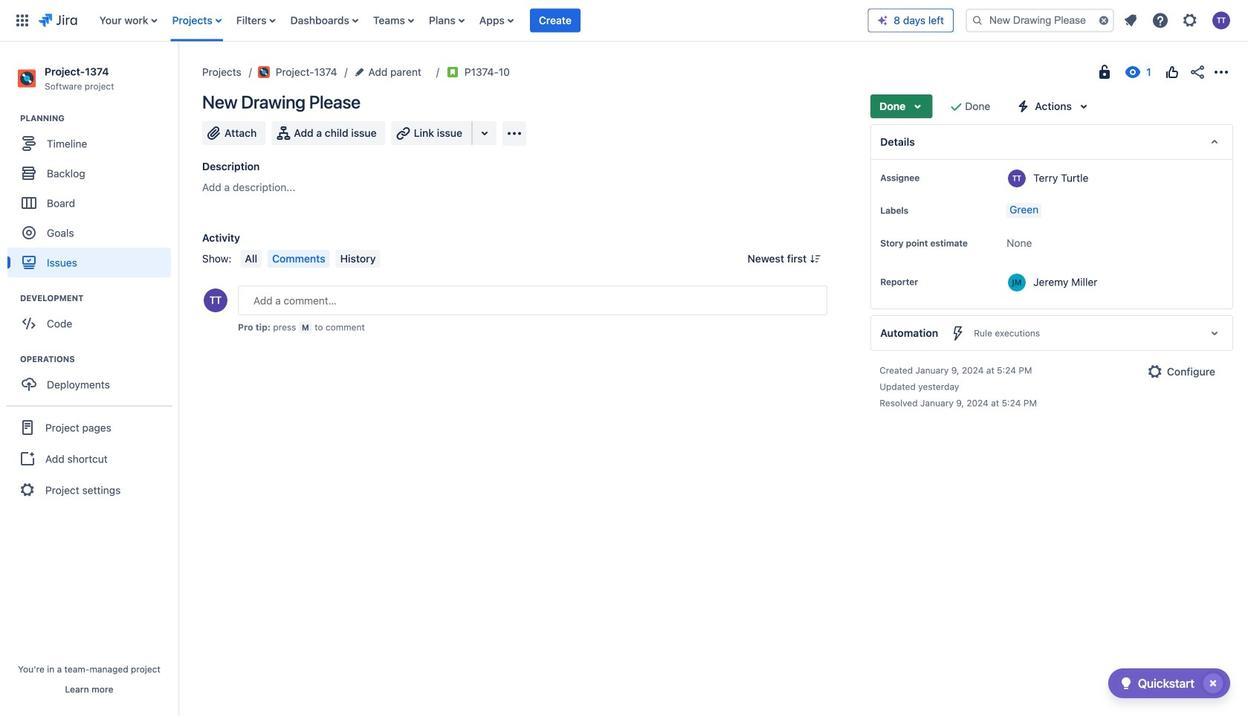 Task type: describe. For each thing, give the bounding box(es) containing it.
story image
[[447, 66, 459, 78]]

your profile and settings image
[[1213, 12, 1231, 29]]

goal image
[[22, 226, 36, 240]]

more information about this user image
[[1009, 170, 1026, 187]]

primary element
[[9, 0, 868, 41]]

details element
[[871, 124, 1234, 160]]

dismiss quickstart image
[[1202, 672, 1226, 695]]

heading for development icon
[[20, 292, 178, 304]]

heading for operations image
[[20, 353, 178, 365]]

1 horizontal spatial list
[[1118, 7, 1240, 34]]

vote options: no one has voted for this issue yet. image
[[1164, 63, 1182, 81]]

story point estimate pin to top. only you can see pinned fields. image
[[884, 249, 896, 261]]

settings image
[[1182, 12, 1200, 29]]

no restrictions image
[[1096, 63, 1114, 81]]

notifications image
[[1122, 12, 1140, 29]]

copy link to issue image
[[507, 65, 519, 77]]

heading for planning icon
[[20, 112, 178, 124]]

labels pin to top. only you can see pinned fields. image
[[912, 205, 924, 216]]

Add a comment… field
[[238, 286, 828, 315]]

Search field
[[966, 9, 1115, 32]]



Task type: vqa. For each thing, say whether or not it's contained in the screenshot.
the right the
no



Task type: locate. For each thing, give the bounding box(es) containing it.
1 heading from the top
[[20, 112, 178, 124]]

planning image
[[2, 109, 20, 127]]

sidebar element
[[0, 42, 178, 716]]

menu bar
[[238, 250, 383, 268]]

assignee pin to top. only you can see pinned fields. image
[[923, 172, 935, 184]]

list up story image
[[92, 0, 868, 41]]

2 vertical spatial heading
[[20, 353, 178, 365]]

help image
[[1152, 12, 1170, 29]]

automation element
[[871, 315, 1234, 351]]

group for planning icon
[[7, 112, 178, 282]]

project 1374 image
[[258, 66, 270, 78]]

list up vote options: no one has voted for this issue yet. icon
[[1118, 7, 1240, 34]]

jira image
[[39, 12, 77, 29], [39, 12, 77, 29]]

3 heading from the top
[[20, 353, 178, 365]]

0 horizontal spatial list
[[92, 0, 868, 41]]

banner
[[0, 0, 1249, 42]]

appswitcher icon image
[[13, 12, 31, 29]]

group for operations image
[[7, 353, 178, 404]]

sidebar navigation image
[[162, 59, 195, 89]]

done image
[[948, 97, 966, 115]]

check image
[[1118, 675, 1136, 692]]

search image
[[972, 15, 984, 26]]

0 vertical spatial heading
[[20, 112, 178, 124]]

add app image
[[506, 125, 524, 142]]

link web pages and more image
[[476, 124, 494, 142]]

group
[[7, 112, 178, 282], [7, 292, 178, 343], [7, 353, 178, 404], [6, 405, 173, 511]]

development image
[[2, 289, 20, 307]]

None search field
[[966, 9, 1115, 32]]

clear search session image
[[1098, 15, 1110, 26]]

group for development icon
[[7, 292, 178, 343]]

operations image
[[2, 350, 20, 368]]

2 heading from the top
[[20, 292, 178, 304]]

1 vertical spatial heading
[[20, 292, 178, 304]]

list
[[92, 0, 868, 41], [1118, 7, 1240, 34]]

list item
[[530, 0, 581, 41]]

actions image
[[1213, 63, 1231, 81]]

heading
[[20, 112, 178, 124], [20, 292, 178, 304], [20, 353, 178, 365]]



